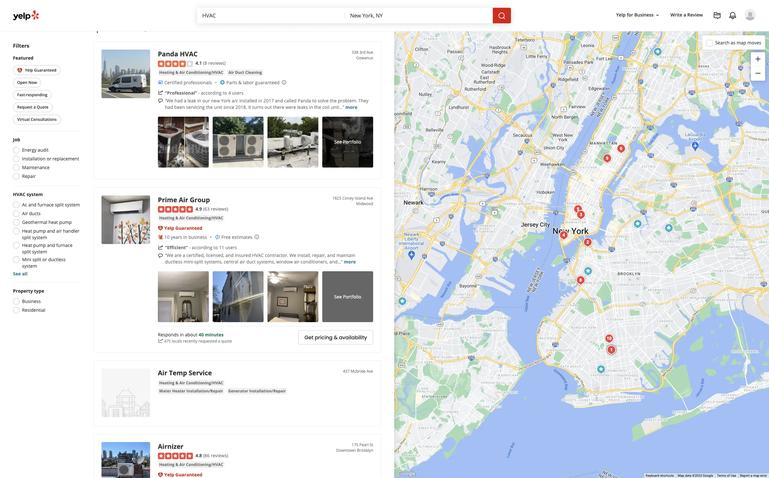 Task type: locate. For each thing, give the bounding box(es) containing it.
ave right the 3rd
[[367, 50, 373, 55]]

1 vertical spatial "we
[[165, 252, 173, 259]]

map right as
[[737, 39, 747, 46]]

1 vertical spatial heat
[[22, 242, 32, 249]]

turns
[[252, 104, 264, 110]]

systems, down the "contractor."
[[257, 259, 275, 265]]

16 trending v2 image up 16 speech v2 image
[[158, 245, 163, 250]]

2 option group from the top
[[11, 192, 80, 278]]

1 installation/repair from the left
[[187, 389, 223, 394]]

to
[[223, 90, 227, 96], [312, 98, 317, 104], [214, 245, 218, 251]]

pricing
[[315, 334, 333, 341]]

energy
[[22, 147, 37, 153]]

2 vertical spatial yelp guaranteed button
[[164, 472, 202, 478]]

0 vertical spatial business
[[635, 12, 654, 18]]

2 none field from the left
[[350, 12, 488, 19]]

1 horizontal spatial hvac
[[180, 50, 198, 58]]

google image
[[396, 470, 418, 479]]

16 trending v2 image
[[158, 339, 163, 344]]

heating for first heating & air conditioning/hvac link from the bottom of the page
[[159, 462, 175, 468]]

heating
[[159, 70, 175, 75], [159, 215, 175, 221], [159, 381, 175, 386], [159, 462, 175, 468]]

0 horizontal spatial none field
[[202, 12, 340, 19]]

0 horizontal spatial map
[[737, 39, 747, 46]]

more down maintain in the left bottom of the page
[[344, 259, 356, 265]]

0 horizontal spatial furnace
[[38, 202, 54, 208]]

heat inside the heat pump and air handler split system
[[22, 228, 32, 234]]

mini-
[[184, 259, 194, 265]]

group
[[751, 52, 766, 81]]

get
[[305, 334, 314, 341]]

users for - according to 4 users
[[232, 90, 244, 96]]

users right 11
[[226, 245, 237, 251]]

(86
[[203, 453, 210, 459]]

split down geothermal
[[22, 235, 31, 241]]

pump down the heat pump and air handler split system
[[33, 242, 46, 249]]

keyboard shortcuts
[[646, 474, 674, 478]]

1 ave from the top
[[367, 50, 373, 55]]

1 horizontal spatial map
[[754, 474, 760, 478]]

responds for responds in about 40 minutes
[[158, 332, 179, 338]]

0 horizontal spatial about
[[185, 332, 198, 338]]

1 horizontal spatial about
[[231, 9, 242, 14]]

2 vertical spatial heating & air conditioning/hvac
[[159, 462, 223, 468]]

yelp
[[617, 12, 626, 18], [25, 67, 33, 73], [164, 225, 174, 231], [164, 472, 174, 478]]

group
[[190, 196, 210, 204]]

heating & air conditioning/hvac button
[[158, 69, 225, 76], [158, 215, 225, 222], [158, 380, 225, 387], [158, 462, 225, 469]]

panda up the 4.1 star rating 'image'
[[158, 50, 178, 58]]

air
[[56, 228, 62, 234], [240, 259, 245, 265], [294, 259, 300, 265]]

according
[[201, 90, 222, 96], [192, 245, 212, 251]]

a right write
[[684, 12, 687, 18]]

16 speech v2 image
[[158, 253, 163, 259]]

3 heating from the top
[[159, 381, 175, 386]]

2 vertical spatial to
[[214, 245, 218, 251]]

4 heating & air conditioning/hvac button from the top
[[158, 462, 225, 469]]

yelp guaranteed up now
[[25, 67, 56, 73]]

see all button
[[13, 271, 28, 277]]

ductless down the heat pump and furnace split system on the bottom left of page
[[48, 257, 66, 263]]

fusion hvac & appliance repair image
[[558, 229, 571, 242]]

& down 4.9 star rating image
[[176, 215, 179, 221]]

conditioning/hvac inside "heating & air conditioning/hvac water heater installation/repair"
[[186, 381, 223, 386]]

& right parts
[[239, 79, 242, 86]]

0 vertical spatial more link
[[346, 104, 358, 110]]

2 "we from the top
[[165, 252, 173, 259]]

1 horizontal spatial systems,
[[257, 259, 275, 265]]

2 vertical spatial see
[[334, 294, 342, 300]]

pump inside the heat pump and air handler split system
[[33, 228, 46, 234]]

4 heating from the top
[[159, 462, 175, 468]]

hvac up duct
[[252, 252, 264, 259]]

yelp for business button
[[614, 9, 663, 21]]

1 vertical spatial users
[[226, 245, 237, 251]]

map left error
[[754, 474, 760, 478]]

none field the find
[[202, 12, 340, 19]]

heating & air conditioning/hvac button for 4th heating & air conditioning/hvac link from the bottom of the page
[[158, 69, 225, 76]]

installation/repair
[[187, 389, 223, 394], [249, 389, 286, 394]]

users
[[232, 90, 244, 96], [226, 245, 237, 251]]

results
[[123, 26, 142, 33]]

coney
[[343, 196, 354, 201]]

more down problem. on the top left
[[346, 104, 358, 110]]

or down audit
[[47, 156, 51, 162]]

0 vertical spatial heat
[[22, 228, 32, 234]]

iconyelpguaranteedbadgesmall image
[[158, 226, 163, 231], [158, 226, 163, 231], [158, 473, 163, 478], [158, 473, 163, 478]]

or inside mini split or ductless system
[[42, 257, 47, 263]]

pump for split
[[33, 242, 46, 249]]

panda hvac image
[[582, 265, 595, 278]]

option group containing hvac system
[[11, 192, 80, 278]]

system up mini split or ductless system
[[32, 249, 47, 255]]

installation/repair down service
[[187, 389, 223, 394]]

2 heating & air conditioning/hvac from the top
[[159, 215, 223, 221]]

option group
[[11, 137, 80, 182], [11, 192, 80, 278], [11, 288, 80, 316]]

the up unit…"
[[330, 98, 337, 104]]

0 vertical spatial see portfolio
[[334, 139, 361, 145]]

more
[[346, 104, 358, 110], [344, 259, 356, 265]]

certified professionals
[[164, 79, 212, 86]]

panda up leaks
[[298, 98, 311, 104]]

0 horizontal spatial systems,
[[204, 259, 223, 265]]

furnace up ducts
[[38, 202, 54, 208]]

users right 4
[[232, 90, 244, 96]]

& up heater
[[176, 381, 179, 386]]

hvac inside option group
[[13, 192, 25, 198]]

0 vertical spatial -
[[198, 90, 200, 96]]

1 vertical spatial heating & air conditioning/hvac
[[159, 215, 223, 221]]

0 vertical spatial airnizer image
[[582, 236, 595, 249]]

been
[[174, 104, 185, 110]]

2 heating from the top
[[159, 215, 175, 221]]

16 chevron down v2 image
[[655, 13, 661, 18]]

1 vertical spatial hvac
[[13, 192, 25, 198]]

info icon image
[[282, 80, 287, 85], [282, 80, 287, 85], [255, 235, 260, 240], [255, 235, 260, 240]]

yelp guaranteed button
[[13, 65, 61, 75], [164, 225, 202, 231], [164, 472, 202, 478]]

conditioning/hvac down (86
[[186, 462, 223, 468]]

2 heating & air conditioning/hvac button from the top
[[158, 215, 225, 222]]

conditioning/hvac down service
[[186, 381, 223, 386]]

yelp up '10' on the left of page
[[164, 225, 174, 231]]

1 horizontal spatial business
[[635, 12, 654, 18]]

or down the heat pump and furnace split system on the bottom left of page
[[42, 257, 47, 263]]

map
[[737, 39, 747, 46], [754, 474, 760, 478]]

heating & air conditioning/hvac
[[159, 70, 223, 75], [159, 215, 223, 221], [159, 462, 223, 468]]

1 vertical spatial responds
[[158, 332, 179, 338]]

heating & air conditioning/hvac button down 4.9
[[158, 215, 225, 222]]

heating & air conditioning/hvac for prime air group
[[159, 215, 223, 221]]

1 option group from the top
[[11, 137, 80, 182]]

1 horizontal spatial furnace
[[56, 242, 73, 249]]

business up residential
[[22, 299, 41, 305]]

installation/repair inside "heating & air conditioning/hvac water heater installation/repair"
[[187, 389, 223, 394]]

prime air group image
[[605, 344, 618, 357], [605, 344, 618, 357]]

write a review
[[671, 12, 703, 18]]

air down 4.8 star rating image
[[180, 462, 185, 468]]

0 vertical spatial "we
[[165, 98, 173, 104]]

1 "we from the top
[[165, 98, 173, 104]]

generator installation/repair
[[228, 389, 286, 394]]

property
[[13, 288, 33, 294]]

4 conditioning/hvac from the top
[[186, 462, 223, 468]]

pump up handler
[[59, 219, 72, 226]]

"we inside "we had a leak in our new york a/c installed in 2017 and called panda to solve the problem. they had been servicing the unit since 2018. it turns out there were leaks in the coil unit…"
[[165, 98, 173, 104]]

2 vertical spatial ave
[[367, 369, 373, 374]]

to left 11
[[214, 245, 218, 251]]

ave for 338 3rd ave gowanus
[[367, 50, 373, 55]]

1 vertical spatial reviews)
[[211, 206, 228, 212]]

yelp guaranteed inside button
[[25, 67, 56, 73]]

1 heating & air conditioning/hvac from the top
[[159, 70, 223, 75]]

ave right mcbride
[[367, 369, 373, 374]]

a left quote
[[218, 339, 220, 344]]

reviews) right (8
[[208, 60, 226, 66]]

1 horizontal spatial responds
[[208, 9, 226, 14]]

pump for handler
[[33, 228, 46, 234]]

yelp down 4.8 star rating image
[[164, 472, 174, 478]]

3 ave from the top
[[367, 369, 373, 374]]

guaranteed up 10 years in business at the left of the page
[[175, 225, 202, 231]]

air inside option group
[[22, 211, 28, 217]]

1 horizontal spatial none field
[[350, 12, 488, 19]]

or
[[47, 156, 51, 162], [42, 257, 47, 263]]

filters
[[13, 42, 29, 49]]

and inside the heat pump and furnace split system
[[47, 242, 55, 249]]

2 installation/repair from the left
[[249, 389, 286, 394]]

4.9 star rating image
[[158, 206, 193, 213]]

0 horizontal spatial airnizer image
[[102, 443, 150, 479]]

1 vertical spatial about
[[185, 332, 198, 338]]

1 horizontal spatial to
[[223, 90, 227, 96]]

None field
[[202, 12, 340, 19], [350, 12, 488, 19]]

0 vertical spatial 16 trending v2 image
[[158, 90, 163, 96]]

according up certified,
[[192, 245, 212, 251]]

"we for panda
[[165, 98, 173, 104]]

1 vertical spatial yelp guaranteed
[[164, 225, 202, 231]]

more link for prime air group
[[344, 259, 356, 265]]

air ducts
[[22, 211, 41, 217]]

heating & air conditioning/hvac link up water heater installation/repair button
[[158, 380, 225, 387]]

None search field
[[197, 8, 513, 23]]

2 vertical spatial reviews)
[[211, 453, 228, 459]]

heating & air conditioning/hvac button for first heating & air conditioning/hvac link from the bottom of the page
[[158, 462, 225, 469]]

338
[[352, 50, 359, 55]]

ave inside 338 3rd ave gowanus
[[367, 50, 373, 55]]

"we right 16 speech v2 image
[[165, 252, 173, 259]]

keep cool nyc image
[[615, 142, 628, 155]]

to inside "we had a leak in our new york a/c installed in 2017 and called panda to solve the problem. they had been servicing the unit since 2018. it turns out there were leaks in the coil unit…"
[[312, 98, 317, 104]]

& down 4.8 star rating image
[[176, 462, 179, 468]]

handler
[[63, 228, 79, 234]]

mcbride
[[351, 369, 366, 374]]

0 horizontal spatial -
[[189, 245, 191, 251]]

york
[[221, 98, 231, 104]]

16 parts labor guarantee v2 image
[[220, 80, 225, 85]]

0 vertical spatial according
[[201, 90, 222, 96]]

0 horizontal spatial hvac
[[13, 192, 25, 198]]

our
[[203, 98, 210, 104]]

0 horizontal spatial business
[[22, 299, 41, 305]]

heating & air conditioning/hvac link up certified professionals
[[158, 69, 225, 76]]

1 horizontal spatial airnizer image
[[582, 236, 595, 249]]

1 vertical spatial see
[[13, 271, 21, 277]]

0 vertical spatial furnace
[[38, 202, 54, 208]]

1 vertical spatial more link
[[344, 259, 356, 265]]

2 vertical spatial yelp guaranteed
[[164, 472, 202, 478]]

new
[[211, 98, 220, 104]]

16 trending v2 image for "efficient"
[[158, 245, 163, 250]]

©2023
[[693, 474, 703, 478]]

mr air nyc image
[[575, 274, 588, 287], [575, 274, 588, 287]]

2 horizontal spatial to
[[312, 98, 317, 104]]

yelp guaranteed button up now
[[13, 65, 61, 75]]

air left temp
[[158, 369, 167, 378]]

1 vertical spatial panda
[[298, 98, 311, 104]]

16 trending v2 image for "professional"
[[158, 90, 163, 96]]

map for moves
[[737, 39, 747, 46]]

to for "professional" - according to 4 users
[[223, 90, 227, 96]]

1 none field from the left
[[202, 12, 340, 19]]

0 vertical spatial heating & air conditioning/hvac
[[159, 70, 223, 75]]

had
[[175, 98, 183, 104], [165, 104, 173, 110]]

yelp inside 'yelp for business' button
[[617, 12, 626, 18]]

1 vertical spatial business
[[22, 299, 41, 305]]

2 16 trending v2 image from the top
[[158, 245, 163, 250]]

conditioning/hvac for 3rd heating & air conditioning/hvac link from the bottom of the page
[[186, 215, 223, 221]]

ave right island
[[367, 196, 373, 201]]

air down we
[[294, 259, 300, 265]]

type
[[34, 288, 44, 294]]

16 trending v2 image up 16 speech v2 icon at the left of page
[[158, 90, 163, 96]]

& inside button
[[334, 334, 338, 341]]

2 heating & air conditioning/hvac link from the top
[[158, 215, 225, 222]]

a right the are
[[183, 252, 185, 259]]

0 vertical spatial option group
[[11, 137, 80, 182]]

1 horizontal spatial ductless
[[165, 259, 183, 265]]

ave inside 1825 coney island ave midwood
[[367, 196, 373, 201]]

yelp right 16 yelp guaranteed v2 icon
[[25, 67, 33, 73]]

guaranteed down 4.8
[[175, 472, 202, 478]]

leaks
[[297, 104, 308, 110]]

according up new
[[201, 90, 222, 96]]

split up mini
[[22, 249, 31, 255]]

get pricing & availability
[[305, 334, 367, 341]]

1 16 trending v2 image from the top
[[158, 90, 163, 96]]

0 horizontal spatial to
[[214, 245, 218, 251]]

yelp guaranteed button down 4.8 star rating image
[[164, 472, 202, 478]]

"we for prime
[[165, 252, 173, 259]]

projects image
[[714, 12, 722, 19]]

0 vertical spatial responds
[[208, 9, 226, 14]]

and right ac
[[28, 202, 36, 208]]

1 heat from the top
[[22, 228, 32, 234]]

and down the heat pump and air handler split system
[[47, 242, 55, 249]]

had left been
[[165, 104, 173, 110]]

ac and furnace split system
[[22, 202, 80, 208]]

air left duct at the top of page
[[229, 70, 234, 75]]

air down insured
[[240, 259, 245, 265]]

0 horizontal spatial air
[[56, 228, 62, 234]]

4.8 star rating image
[[158, 453, 193, 460]]

yelp guaranteed for bottommost yelp guaranteed button
[[164, 472, 202, 478]]

open now button
[[13, 78, 41, 88]]

0 vertical spatial reviews)
[[208, 60, 226, 66]]

heating down 4.9 star rating image
[[159, 215, 175, 221]]

1 horizontal spatial -
[[198, 90, 200, 96]]

free estimates
[[222, 234, 253, 240]]

heating down 4.8 star rating image
[[159, 462, 175, 468]]

2 heat from the top
[[22, 242, 32, 249]]

0 vertical spatial yelp guaranteed
[[25, 67, 56, 73]]

ducts
[[29, 211, 41, 217]]

yelp guaranteed down 4.8 star rating image
[[164, 472, 202, 478]]

system up the heat pump and furnace split system on the bottom left of page
[[32, 235, 47, 241]]

0 vertical spatial or
[[47, 156, 51, 162]]

1 vertical spatial ave
[[367, 196, 373, 201]]

fast-responding
[[17, 92, 47, 98]]

0 vertical spatial map
[[737, 39, 747, 46]]

16 info v2 image
[[143, 27, 148, 32]]

1 vertical spatial or
[[42, 257, 47, 263]]

1 horizontal spatial had
[[175, 98, 183, 104]]

guaranteed up now
[[34, 67, 56, 73]]

a inside "we are a certified, licensed, and insured hvac contractor. we install, repair, and maintain ductless mini-split systems, central air duct systems, window air conditioners, and…"
[[183, 252, 185, 259]]

"we right 16 speech v2 icon at the left of page
[[165, 98, 173, 104]]

1 horizontal spatial installation/repair
[[249, 389, 286, 394]]

and
[[275, 98, 283, 104], [28, 202, 36, 208], [47, 228, 55, 234], [47, 242, 55, 249], [226, 252, 234, 259], [327, 252, 336, 259]]

2 vertical spatial pump
[[33, 242, 46, 249]]

christina o. image
[[745, 9, 757, 20]]

hvac up the 4.1
[[180, 50, 198, 58]]

heat up mini
[[22, 242, 32, 249]]

split right mini
[[32, 257, 41, 263]]

j&m new york image
[[601, 152, 614, 165], [601, 152, 614, 165]]

heating & air conditioning/hvac up certified professionals
[[159, 70, 223, 75]]

according for "efficient"
[[192, 245, 212, 251]]

airnizer link
[[158, 443, 184, 451]]

437 mcbride ave
[[343, 369, 373, 374]]

16 trending v2 image
[[158, 90, 163, 96], [158, 245, 163, 250]]

furnace down handler
[[56, 242, 73, 249]]

2017
[[264, 98, 274, 104]]

212 hvac image
[[632, 218, 645, 231]]

a/c
[[232, 98, 238, 104]]

1 vertical spatial 16 trending v2 image
[[158, 245, 163, 250]]

out
[[265, 104, 272, 110]]

3 option group from the top
[[11, 288, 80, 316]]

see portfolio
[[334, 139, 361, 145], [334, 294, 361, 300]]

0 horizontal spatial panda
[[158, 50, 178, 58]]

air up heater
[[180, 381, 185, 386]]

island
[[355, 196, 366, 201]]

475
[[164, 339, 171, 344]]

reviews) right (86
[[211, 453, 228, 459]]

1 vertical spatial pump
[[33, 228, 46, 234]]

mini
[[22, 257, 31, 263]]

1 vertical spatial to
[[312, 98, 317, 104]]

pump down geothermal
[[33, 228, 46, 234]]

1 heating from the top
[[159, 70, 175, 75]]

panda inside "we had a leak in our new york a/c installed in 2017 and called panda to solve the problem. they had been servicing the unit since 2018. it turns out there were leaks in the coil unit…"
[[298, 98, 311, 104]]

prime air group link
[[158, 196, 210, 204]]

ac
[[22, 202, 27, 208]]

0 vertical spatial ave
[[367, 50, 373, 55]]

air down heat
[[56, 228, 62, 234]]

virtual
[[17, 117, 30, 122]]

heater
[[172, 389, 186, 394]]

about for responds in about 40 minutes
[[185, 332, 198, 338]]

2 horizontal spatial hvac
[[252, 252, 264, 259]]

0 vertical spatial to
[[223, 90, 227, 96]]

2 see portfolio link from the top
[[322, 272, 373, 323]]

3 heating & air conditioning/hvac button from the top
[[158, 380, 225, 387]]

yelp left for
[[617, 12, 626, 18]]

1 vertical spatial map
[[754, 474, 760, 478]]

central
[[224, 259, 239, 265]]

furnace inside the heat pump and furnace split system
[[56, 242, 73, 249]]

3 conditioning/hvac from the top
[[186, 381, 223, 386]]

ductless down the are
[[165, 259, 183, 265]]

responds
[[208, 9, 226, 14], [158, 332, 179, 338]]

air duct cleaning button
[[227, 69, 263, 76]]

0 vertical spatial users
[[232, 90, 244, 96]]

1 heating & air conditioning/hvac button from the top
[[158, 69, 225, 76]]

1 systems, from the left
[[204, 259, 223, 265]]

airnizer image
[[582, 236, 595, 249]]

and down heat
[[47, 228, 55, 234]]

airnizer image
[[582, 236, 595, 249], [102, 443, 150, 479]]

heating & air conditioning/hvac button for 3rd heating & air conditioning/hvac link from the top of the page
[[158, 380, 225, 387]]

- up certified,
[[189, 245, 191, 251]]

according for "professional"
[[201, 90, 222, 96]]

air inside the heat pump and air handler split system
[[56, 228, 62, 234]]

responds in about 40 minutes
[[158, 332, 224, 338]]

1 conditioning/hvac from the top
[[186, 70, 223, 75]]

3 heating & air conditioning/hvac from the top
[[159, 462, 223, 468]]

heat down geothermal
[[22, 228, 32, 234]]

guaranteed inside featured group
[[34, 67, 56, 73]]

1 vertical spatial see portfolio link
[[322, 272, 373, 323]]

and up and…"
[[327, 252, 336, 259]]

the down our at the left top of the page
[[206, 104, 213, 110]]

heat inside the heat pump and furnace split system
[[22, 242, 32, 249]]

"we inside "we are a certified, licensed, and insured hvac contractor. we install, repair, and maintain ductless mini-split systems, central air duct systems, window air conditioners, and…"
[[165, 252, 173, 259]]

to left 4
[[223, 90, 227, 96]]

- for "efficient"
[[189, 245, 191, 251]]

1 vertical spatial more
[[344, 259, 356, 265]]

0 vertical spatial portfolio
[[343, 139, 361, 145]]

furnace
[[38, 202, 54, 208], [56, 242, 73, 249]]

fast-
[[17, 92, 26, 98]]

0 horizontal spatial had
[[165, 104, 173, 110]]

hvac up ac
[[13, 192, 25, 198]]

1 see portfolio link from the top
[[322, 117, 373, 168]]

a right 'report'
[[751, 474, 753, 478]]

and up there
[[275, 98, 283, 104]]

business left 16 chevron down v2 image on the top right
[[635, 12, 654, 18]]

unit
[[214, 104, 222, 110]]

yelp guaranteed button up 10 years in business at the left of the page
[[164, 225, 202, 231]]

2 vertical spatial guaranteed
[[175, 472, 202, 478]]

1 vertical spatial see portfolio
[[334, 294, 361, 300]]

0 horizontal spatial responds
[[158, 332, 179, 338]]

dubo hvac image
[[605, 344, 618, 357]]

a
[[684, 12, 687, 18], [184, 98, 186, 104], [34, 105, 36, 110], [183, 252, 185, 259], [218, 339, 220, 344], [751, 474, 753, 478]]

conditioning/hvac down (8
[[186, 70, 223, 75]]

heating & air conditioning/hvac button down 4.8
[[158, 462, 225, 469]]

problem.
[[338, 98, 357, 104]]

2 vertical spatial hvac
[[252, 252, 264, 259]]

geothermal
[[22, 219, 47, 226]]

airnizer
[[158, 443, 184, 451]]

pump inside the heat pump and furnace split system
[[33, 242, 46, 249]]

1 vertical spatial according
[[192, 245, 212, 251]]

heat for split
[[22, 228, 32, 234]]

1 vertical spatial option group
[[11, 192, 80, 278]]

report a map error link
[[741, 474, 768, 478]]

jb cool air image
[[396, 295, 409, 308]]

- for "professional"
[[198, 90, 200, 96]]

2 ave from the top
[[367, 196, 373, 201]]

0 vertical spatial more
[[346, 104, 358, 110]]

maintain
[[337, 252, 355, 259]]

panda
[[158, 50, 178, 58], [298, 98, 311, 104]]

air down ac
[[22, 211, 28, 217]]

usa pro image
[[595, 363, 608, 376]]

2 conditioning/hvac from the top
[[186, 215, 223, 221]]

residential
[[22, 307, 45, 314]]

to for "efficient" - according to 11 users
[[214, 245, 218, 251]]

16 yelp guaranteed v2 image
[[17, 68, 22, 73]]

koka-tech hvac image
[[663, 222, 676, 235]]

0 horizontal spatial ductless
[[48, 257, 66, 263]]

were
[[286, 104, 296, 110]]

systems, down licensed,
[[204, 259, 223, 265]]

split
[[55, 202, 64, 208], [22, 235, 31, 241], [22, 249, 31, 255], [32, 257, 41, 263], [194, 259, 203, 265]]

0 vertical spatial see portfolio link
[[322, 117, 373, 168]]

437
[[343, 369, 350, 374]]

see inside option group
[[13, 271, 21, 277]]

optimize air image
[[605, 344, 618, 357]]

0 vertical spatial about
[[231, 9, 242, 14]]

16 certified professionals v2 image
[[158, 80, 163, 85]]

to left solve
[[312, 98, 317, 104]]

featured group
[[12, 55, 80, 126]]

1 vertical spatial guaranteed
[[175, 225, 202, 231]]

contractor.
[[265, 252, 288, 259]]

the left coil
[[314, 104, 321, 110]]



Task type: vqa. For each thing, say whether or not it's contained in the screenshot.
AIR TEMP SERVICE "link"
yes



Task type: describe. For each thing, give the bounding box(es) containing it.
search image
[[498, 12, 506, 20]]

recently
[[183, 339, 198, 344]]

3 heating & air conditioning/hvac link from the top
[[158, 380, 225, 387]]

duct
[[246, 259, 256, 265]]

3rd
[[360, 50, 366, 55]]

estimates
[[232, 234, 253, 240]]

aircon image
[[572, 203, 585, 216]]

panda hvac image
[[102, 50, 150, 98]]

repair
[[22, 173, 36, 180]]

and inside the heat pump and air handler split system
[[47, 228, 55, 234]]

4
[[228, 90, 231, 96]]

air inside button
[[229, 70, 234, 75]]

heat for system
[[22, 242, 32, 249]]

consultations
[[31, 117, 57, 122]]

conditioning/hvac for first heating & air conditioning/hvac link from the bottom of the page
[[186, 462, 223, 468]]

split inside "we are a certified, licensed, and insured hvac contractor. we install, repair, and maintain ductless mini-split systems, central air duct systems, window air conditioners, and…"
[[194, 259, 203, 265]]

split inside the heat pump and furnace split system
[[22, 249, 31, 255]]

request a quote
[[17, 105, 48, 110]]

reviews) for hvac
[[208, 60, 226, 66]]

and…"
[[330, 259, 343, 265]]

terms
[[717, 474, 727, 478]]

heating & air conditioning/hvac for airnizer
[[159, 462, 223, 468]]

and up central at left bottom
[[226, 252, 234, 259]]

error
[[761, 474, 768, 478]]

heating for 3rd heating & air conditioning/hvac link from the bottom of the page
[[159, 215, 175, 221]]

installation/repair inside button
[[249, 389, 286, 394]]

write a review link
[[668, 9, 706, 21]]

"efficient"
[[165, 245, 188, 251]]

2018.
[[236, 104, 247, 110]]

2 horizontal spatial air
[[294, 259, 300, 265]]

replacement
[[52, 156, 79, 162]]

heat
[[49, 219, 58, 226]]

installation or replacement
[[22, 156, 79, 162]]

2 portfolio from the top
[[343, 294, 361, 300]]

installed
[[239, 98, 257, 104]]

conditioning/hvac for 4th heating & air conditioning/hvac link from the bottom of the page
[[186, 70, 223, 75]]

air down 4.9 star rating image
[[180, 215, 185, 221]]

quote
[[221, 339, 232, 344]]

air duct cleaning
[[229, 70, 262, 75]]

yelp guaranteed for the middle yelp guaranteed button
[[164, 225, 202, 231]]

10
[[164, 234, 170, 240]]

a inside "we had a leak in our new york a/c installed in 2017 and called panda to solve the problem. they had been servicing the unit since 2018. it turns out there were leaks in the coil unit…"
[[184, 98, 186, 104]]

map region
[[324, 0, 770, 479]]

parts
[[226, 79, 237, 86]]

requested
[[199, 339, 217, 344]]

generator installation/repair link
[[227, 388, 287, 395]]

fast-responding button
[[13, 90, 52, 100]]

1 vertical spatial had
[[165, 104, 173, 110]]

for
[[627, 12, 634, 18]]

featured
[[13, 55, 33, 61]]

leak
[[188, 98, 196, 104]]

brownstone heating & air conditioning image
[[603, 333, 616, 346]]

16 years in business v2 image
[[158, 235, 163, 240]]

servicing
[[186, 104, 205, 110]]

option group containing job
[[11, 137, 80, 182]]

4.9 (63 reviews)
[[196, 206, 228, 212]]

(63
[[203, 206, 210, 212]]

optimize air image
[[605, 344, 618, 357]]

40
[[199, 332, 204, 338]]

since
[[224, 104, 234, 110]]

& down the 4.1 star rating 'image'
[[176, 70, 179, 75]]

1 heating & air conditioning/hvac link from the top
[[158, 69, 225, 76]]

open
[[17, 80, 27, 85]]

175 pearl st downtown brooklyn
[[336, 443, 373, 454]]

16 speech v2 image
[[158, 98, 163, 104]]

water heater installation/repair button
[[158, 388, 225, 395]]

business inside button
[[635, 12, 654, 18]]

0 vertical spatial pump
[[59, 219, 72, 226]]

4.1 (8 reviews)
[[196, 60, 226, 66]]

st
[[370, 443, 373, 448]]

generator
[[228, 389, 248, 394]]

system up handler
[[65, 202, 80, 208]]

report a map error
[[741, 474, 768, 478]]

0 vertical spatial panda
[[158, 50, 178, 58]]

338 3rd ave gowanus
[[352, 50, 373, 61]]

unit…"
[[331, 104, 344, 110]]

air duct cleaning link
[[227, 69, 263, 76]]

about for responds in about
[[231, 9, 242, 14]]

notifications image
[[729, 12, 737, 19]]

pearl
[[360, 443, 369, 448]]

heating & air conditioning/hvac button for 3rd heating & air conditioning/hvac link from the bottom of the page
[[158, 215, 225, 222]]

hvac inside "we are a certified, licensed, and insured hvac contractor. we install, repair, and maintain ductless mini-split systems, central air duct systems, window air conditioners, and…"
[[252, 252, 264, 259]]

heating inside "heating & air conditioning/hvac water heater installation/repair"
[[159, 381, 175, 386]]

see all
[[13, 271, 28, 277]]

prime air group image
[[102, 196, 150, 244]]

data
[[685, 474, 692, 478]]

virtual consultations
[[17, 117, 57, 122]]

shortcuts
[[661, 474, 674, 478]]

responding
[[26, 92, 47, 98]]

air up 4.9 star rating image
[[179, 196, 188, 204]]

4.8 (86 reviews)
[[196, 453, 228, 459]]

aja homes image
[[652, 45, 665, 58]]

air temp service image
[[102, 369, 150, 418]]

1 horizontal spatial air
[[240, 259, 245, 265]]

zoom out image
[[755, 69, 762, 77]]

Find text field
[[202, 12, 340, 19]]

1 vertical spatial airnizer image
[[102, 443, 150, 479]]

called
[[284, 98, 297, 104]]

write
[[671, 12, 683, 18]]

system up ac
[[27, 192, 43, 198]]

0 vertical spatial yelp guaranteed button
[[13, 65, 61, 75]]

heating & air conditioning/hvac water heater installation/repair
[[159, 381, 223, 394]]

all
[[22, 271, 28, 277]]

terms of use
[[717, 474, 737, 478]]

duct
[[235, 70, 244, 75]]

users for - according to 11 users
[[226, 245, 237, 251]]

system inside the heat pump and furnace split system
[[32, 249, 47, 255]]

1 portfolio from the top
[[343, 139, 361, 145]]

"we had a leak in our new york a/c installed in 2017 and called panda to solve the problem. they had been servicing the unit since 2018. it turns out there were leaks in the coil unit…"
[[165, 98, 369, 110]]

split inside the heat pump and air handler split system
[[22, 235, 31, 241]]

zoom in image
[[755, 55, 762, 63]]

1 horizontal spatial the
[[314, 104, 321, 110]]

ductless inside "we are a certified, licensed, and insured hvac contractor. we install, repair, and maintain ductless mini-split systems, central air duct systems, window air conditioners, and…"
[[165, 259, 183, 265]]

terms of use link
[[717, 474, 737, 478]]

google
[[703, 474, 714, 478]]

1 see portfolio from the top
[[334, 139, 361, 145]]

0 vertical spatial had
[[175, 98, 183, 104]]

4.1 star rating image
[[158, 61, 193, 67]]

option group containing property type
[[11, 288, 80, 316]]

more for panda hvac
[[346, 104, 358, 110]]

system inside mini split or ductless system
[[22, 263, 37, 269]]

0 horizontal spatial the
[[206, 104, 213, 110]]

1825 coney island ave midwood
[[333, 196, 373, 207]]

split up heat
[[55, 202, 64, 208]]

user actions element
[[611, 8, 766, 48]]

0 vertical spatial see
[[334, 139, 342, 145]]

air inside "heating & air conditioning/hvac water heater installation/repair"
[[180, 381, 185, 386]]

water heater installation/repair link
[[158, 388, 225, 395]]

ductless inside mini split or ductless system
[[48, 257, 66, 263]]

responds for responds in about
[[208, 9, 226, 14]]

and inside "we had a leak in our new york a/c installed in 2017 and called panda to solve the problem. they had been servicing the unit since 2018. it turns out there were leaks in the coil unit…"
[[275, 98, 283, 104]]

sponsored results
[[93, 26, 142, 33]]

sohohvac image
[[575, 209, 588, 222]]

air down the 4.1 star rating 'image'
[[180, 70, 185, 75]]

Near text field
[[350, 12, 488, 19]]

map for error
[[754, 474, 760, 478]]

16 free estimates v2 image
[[215, 235, 220, 240]]

keyboard
[[646, 474, 660, 478]]

more for prime air group
[[344, 259, 356, 265]]

heating for 4th heating & air conditioning/hvac link from the bottom of the page
[[159, 70, 175, 75]]

1 vertical spatial yelp guaranteed button
[[164, 225, 202, 231]]

split inside mini split or ductless system
[[32, 257, 41, 263]]

service
[[189, 369, 212, 378]]

2 systems, from the left
[[257, 259, 275, 265]]

repair,
[[312, 252, 326, 259]]

4 heating & air conditioning/hvac link from the top
[[158, 462, 225, 469]]

more link for panda hvac
[[346, 104, 358, 110]]

2 horizontal spatial the
[[330, 98, 337, 104]]

4.9
[[196, 206, 202, 212]]

virtual consultations button
[[13, 115, 61, 125]]

as
[[731, 39, 736, 46]]

2 see portfolio from the top
[[334, 294, 361, 300]]

a inside "button"
[[34, 105, 36, 110]]

& inside "heating & air conditioning/hvac water heater installation/repair"
[[176, 381, 179, 386]]

reviews) for air
[[211, 206, 228, 212]]

job
[[13, 137, 20, 143]]

yelp inside yelp guaranteed button
[[25, 67, 33, 73]]

air temp service link
[[158, 369, 212, 378]]

temp
[[169, 369, 187, 378]]

use
[[731, 474, 737, 478]]

guaranteed
[[255, 79, 280, 86]]

open now
[[17, 80, 37, 85]]

request a quote button
[[13, 103, 53, 112]]

sponsored
[[93, 26, 122, 33]]

map
[[678, 474, 685, 478]]

none field near
[[350, 12, 488, 19]]

ave for 437 mcbride ave
[[367, 369, 373, 374]]

system inside the heat pump and air handler split system
[[32, 235, 47, 241]]

mini split or ductless system
[[22, 257, 66, 269]]



